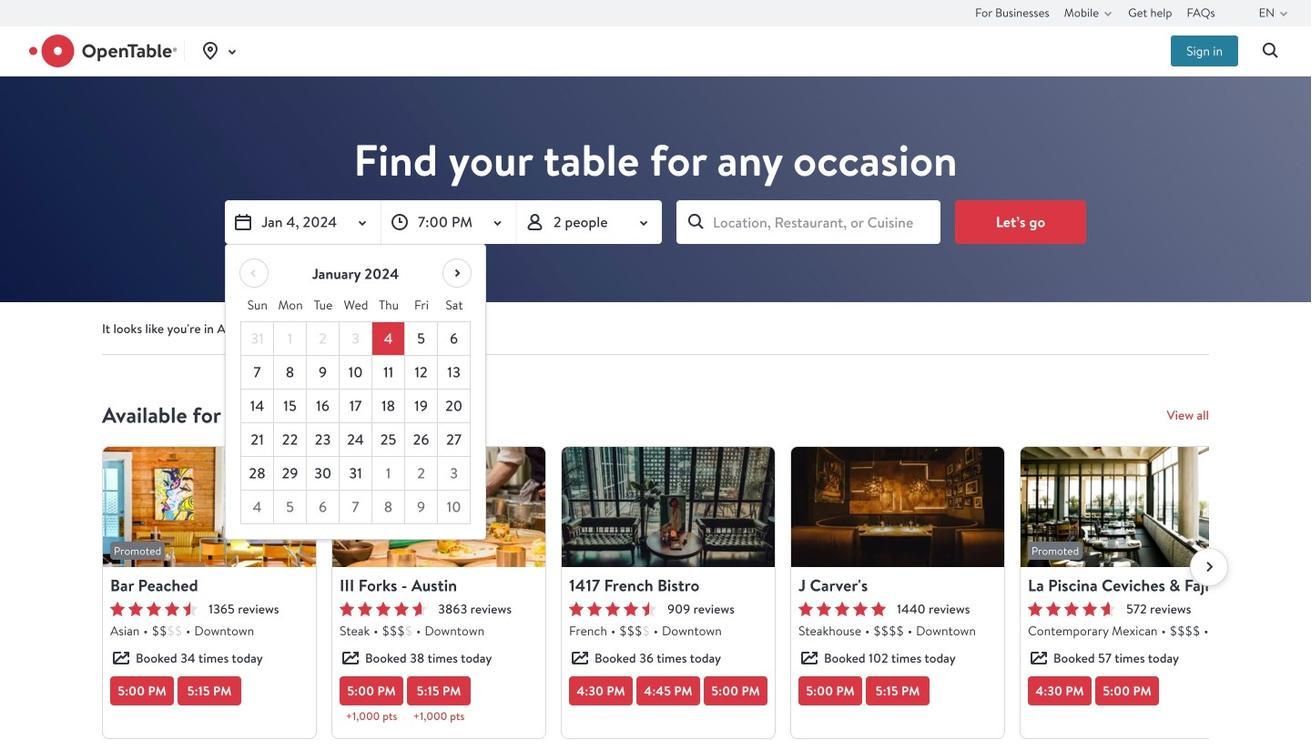 Task type: locate. For each thing, give the bounding box(es) containing it.
1 horizontal spatial 4.8 stars image
[[1029, 602, 1116, 617]]

1 4.8 stars image from the left
[[340, 602, 427, 617]]

sunday element
[[241, 289, 274, 322]]

2 4.8 stars image from the left
[[1029, 602, 1116, 617]]

0 horizontal spatial 4.8 stars image
[[340, 602, 427, 617]]

4.6 stars image
[[110, 602, 198, 617]]

4.8 stars image
[[340, 602, 427, 617], [1029, 602, 1116, 617]]

thursday element
[[373, 289, 405, 322]]

None field
[[677, 200, 941, 244]]

a photo of 1417 french bistro restaurant image
[[562, 447, 775, 568]]

saturday element
[[438, 289, 471, 322]]

4.9 stars image
[[799, 602, 886, 617]]

a photo of bar peached restaurant image
[[103, 447, 316, 568]]

grid
[[241, 289, 471, 525]]



Task type: describe. For each thing, give the bounding box(es) containing it.
a photo of j carver's restaurant image
[[792, 447, 1005, 568]]

opentable logo image
[[29, 35, 177, 67]]

wednesday element
[[340, 289, 373, 322]]

friday element
[[405, 289, 438, 322]]

Please input a Location, Restaurant or Cuisine field
[[677, 200, 941, 244]]

a photo of la piscina ceviches & fajitas restaurant image
[[1021, 447, 1234, 568]]

monday element
[[274, 289, 307, 322]]

4.5 stars image
[[569, 602, 657, 617]]

previous month image
[[243, 262, 265, 284]]

tuesday element
[[307, 289, 340, 322]]

a photo of iii forks - austin restaurant image
[[333, 447, 546, 568]]



Task type: vqa. For each thing, say whether or not it's contained in the screenshot.
A PHOTO OF 1417 FRENCH BISTRO RESTAURANT
yes



